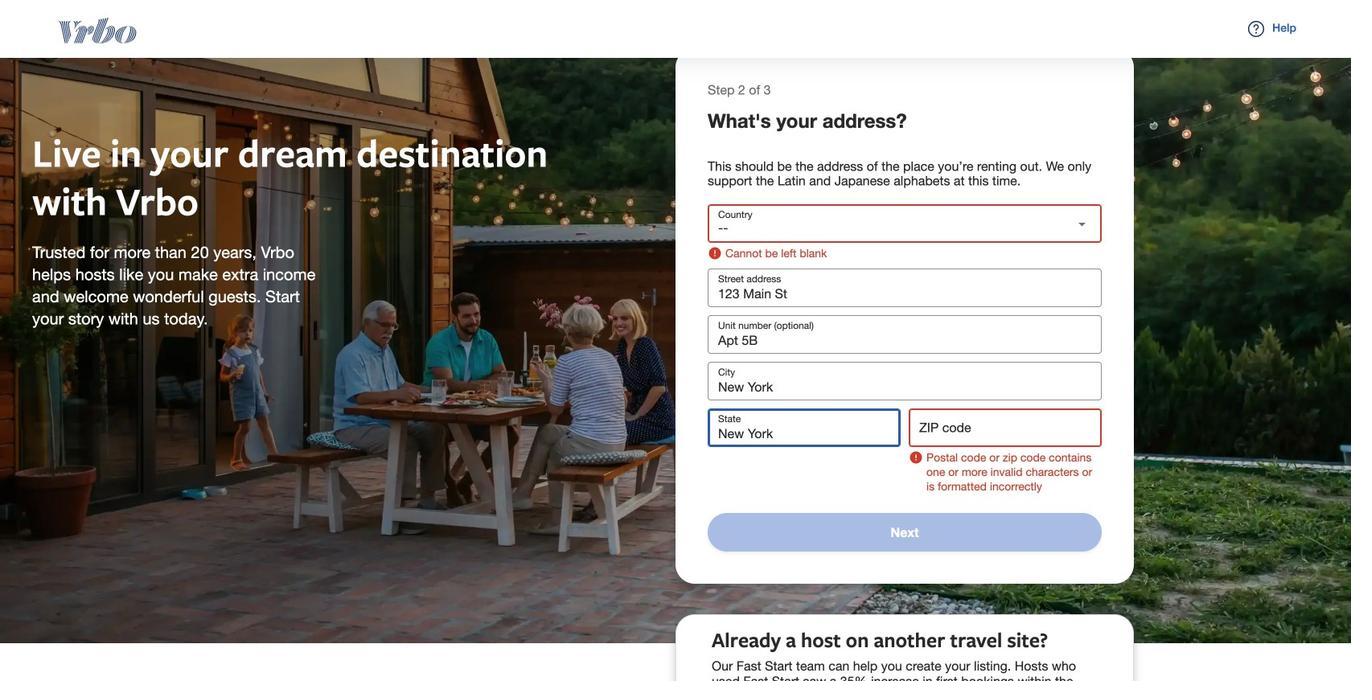 Task type: locate. For each thing, give the bounding box(es) containing it.
family enjoying cabin vacation image
[[0, 0, 1351, 644]]

0 horizontal spatial name error image
[[708, 246, 722, 261]]

  text field
[[708, 269, 1102, 307], [708, 315, 1102, 354], [708, 362, 1102, 401]]

vrbo logo image
[[26, 18, 169, 43]]

2 vertical spatial   text field
[[708, 362, 1102, 401]]

0 horizontal spatial   text field
[[708, 409, 901, 447]]

0 vertical spatial name error image
[[708, 246, 722, 261]]

0 vertical spatial   text field
[[708, 269, 1102, 307]]

name error image
[[708, 246, 722, 261], [909, 450, 923, 465]]

  text field
[[708, 409, 901, 447], [909, 409, 1102, 447]]

1   text field from the top
[[708, 269, 1102, 307]]

1 horizontal spatial   text field
[[909, 409, 1102, 447]]

1 horizontal spatial name error image
[[909, 450, 923, 465]]

1 vertical spatial   text field
[[708, 315, 1102, 354]]



Task type: describe. For each thing, give the bounding box(es) containing it.
1 vertical spatial name error image
[[909, 450, 923, 465]]

2   text field from the left
[[909, 409, 1102, 447]]

3   text field from the top
[[708, 362, 1102, 401]]

2   text field from the top
[[708, 315, 1102, 354]]

1   text field from the left
[[708, 409, 901, 447]]



Task type: vqa. For each thing, say whether or not it's contained in the screenshot.
  text field
yes



